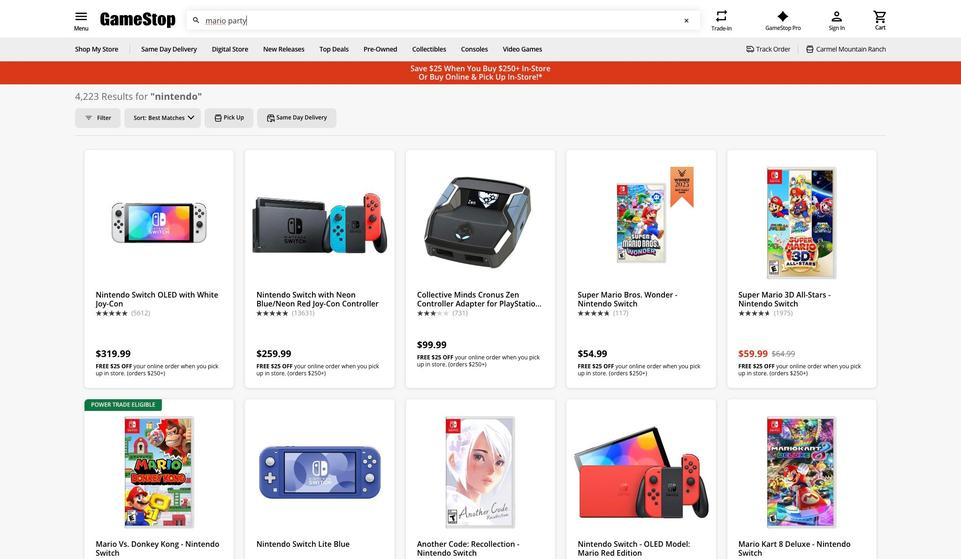 Task type: describe. For each thing, give the bounding box(es) containing it.
Search games, consoles & more search field
[[206, 11, 683, 30]]



Task type: vqa. For each thing, say whether or not it's contained in the screenshot.
GameStop image
yes



Task type: locate. For each thing, give the bounding box(es) containing it.
gamestop image
[[100, 11, 176, 29]]

None search field
[[187, 11, 700, 30]]

gamestop pro icon image
[[777, 11, 789, 22]]



